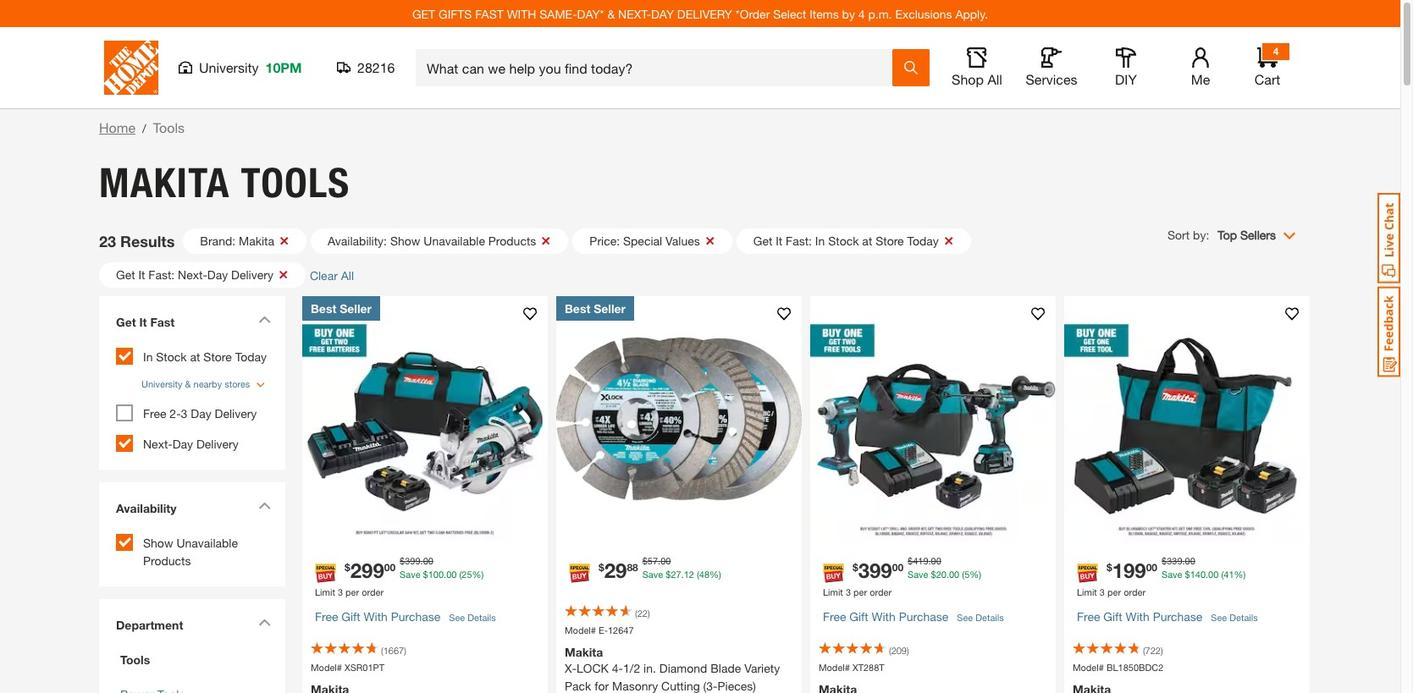 Task type: locate. For each thing, give the bounding box(es) containing it.
)
[[648, 608, 650, 619], [404, 646, 406, 657], [907, 646, 910, 657], [1161, 646, 1164, 657]]

%) inside $ 339 . 00 save $ 140 . 00 ( 41 %) limit 3 per order
[[1235, 570, 1247, 581]]

1 vertical spatial all
[[341, 268, 354, 283]]

model# xsr01pt
[[311, 662, 385, 673]]

3 see from the left
[[1212, 613, 1228, 624]]

28216
[[358, 59, 395, 75]]

*order
[[736, 6, 770, 21]]

4 up cart
[[1274, 45, 1280, 58]]

4 save from the left
[[1162, 570, 1183, 581]]

products
[[489, 234, 537, 248], [143, 554, 191, 568]]

1 horizontal spatial free gift with purchase see details
[[823, 610, 1005, 624]]

00 right 57
[[661, 556, 671, 567]]

show unavailable products
[[143, 536, 238, 568]]

1 vertical spatial show
[[143, 536, 173, 550]]

00 left 419
[[893, 562, 904, 575]]

2 horizontal spatial free gift with purchase button
[[1078, 601, 1203, 635]]

details for 199
[[1230, 613, 1259, 624]]

caret icon image inside get it fast link
[[258, 316, 271, 324]]

3 details from the left
[[1230, 613, 1259, 624]]

price: special values
[[590, 234, 700, 248]]

save down 339
[[1162, 570, 1183, 581]]

1 vertical spatial caret icon image
[[258, 502, 271, 510]]

model#
[[565, 625, 596, 636], [311, 662, 342, 673], [819, 662, 850, 673], [1073, 662, 1105, 673]]

model# for 399
[[819, 662, 850, 673]]

per down the 199
[[1108, 588, 1122, 599]]

00 left 25
[[447, 570, 457, 581]]

2 horizontal spatial see details button
[[1212, 603, 1259, 635]]

gift
[[342, 610, 361, 624], [850, 610, 869, 624], [1104, 610, 1123, 624]]

delivery down free 2-3 day delivery
[[197, 437, 239, 451]]

products inside button
[[489, 234, 537, 248]]

2 free gift with purchase see details from the left
[[823, 610, 1005, 624]]

details
[[468, 613, 496, 624], [976, 613, 1005, 624], [1230, 613, 1259, 624]]

see down 41
[[1212, 613, 1228, 624]]

pack
[[565, 680, 592, 694]]

%) right 12
[[710, 570, 722, 581]]

0 vertical spatial unavailable
[[424, 234, 485, 248]]

cart
[[1255, 71, 1281, 87]]

4 right by on the top of page
[[859, 6, 865, 21]]

see details button down 5
[[958, 603, 1005, 635]]

1 vertical spatial it
[[138, 268, 145, 282]]

save inside $ 399 . 00 save $ 100 . 00 ( 25 %) limit 3 per order
[[400, 570, 421, 581]]

0 horizontal spatial stock
[[156, 350, 187, 364]]

with
[[364, 610, 388, 624], [872, 610, 896, 624], [1126, 610, 1150, 624]]

delivery down stores
[[215, 406, 257, 421]]

save inside $ 419 . 00 save $ 20 . 00 ( 5 %) limit 3 per order
[[908, 570, 929, 581]]

0 vertical spatial caret icon image
[[258, 316, 271, 324]]

2 seller from the left
[[594, 302, 626, 316]]

makita down /
[[99, 158, 230, 208]]

caret icon image inside department link
[[258, 619, 271, 626]]

00 left 5
[[950, 570, 960, 581]]

per down 299
[[346, 588, 359, 599]]

18v lxt lithium-ion battery and rapid optimum charger starter pack (5.0ah) image
[[1065, 297, 1311, 542]]

makita right brand:
[[239, 234, 274, 248]]

per down $ 399 00
[[854, 588, 868, 599]]

seller down clear all button
[[340, 302, 372, 316]]

%) right the 20
[[970, 570, 982, 581]]

today
[[908, 234, 939, 248], [235, 350, 267, 364]]

2 horizontal spatial makita
[[565, 646, 603, 660]]

1 horizontal spatial at
[[863, 234, 873, 248]]

tools down the department
[[120, 653, 150, 667]]

get inside get it fast: in stock at store today button
[[754, 234, 773, 248]]

model# left xt288t at the bottom right of the page
[[819, 662, 850, 673]]

00 inside $ 199 00
[[1147, 562, 1158, 575]]

1 details from the left
[[468, 613, 496, 624]]

show inside button
[[390, 234, 421, 248]]

results
[[120, 232, 175, 250]]

1 see details button from the left
[[449, 603, 496, 635]]

4
[[859, 6, 865, 21], [1274, 45, 1280, 58]]

0 horizontal spatial store
[[204, 350, 232, 364]]

00 left 100
[[384, 562, 396, 575]]

x-
[[565, 662, 577, 676]]

free gift with purchase see details up 209
[[823, 610, 1005, 624]]

university left 10pm
[[199, 59, 259, 75]]

0 horizontal spatial per
[[346, 588, 359, 599]]

1 horizontal spatial stock
[[829, 234, 859, 248]]

free 2-3 day delivery
[[143, 406, 257, 421]]

3 limit from the left
[[1078, 588, 1098, 599]]

with up ( 1667 )
[[364, 610, 388, 624]]

limit inside $ 419 . 00 save $ 20 . 00 ( 5 %) limit 3 per order
[[823, 588, 844, 599]]

0 horizontal spatial order
[[362, 588, 384, 599]]

cutting
[[662, 680, 700, 694]]

4 inside cart 4
[[1274, 45, 1280, 58]]

1 gift from the left
[[342, 610, 361, 624]]

best seller
[[311, 302, 372, 316], [565, 302, 626, 316]]

3 gift from the left
[[1104, 610, 1123, 624]]

limit for 199
[[1078, 588, 1098, 599]]

722
[[1146, 646, 1161, 657]]

limit for 399
[[823, 588, 844, 599]]

feedback link image
[[1378, 286, 1401, 378]]

0 horizontal spatial best
[[311, 302, 337, 316]]

university for university & nearby stores
[[141, 379, 183, 390]]

tools up brand: makita button
[[241, 158, 350, 208]]

3 %) from the left
[[970, 570, 982, 581]]

get down "23 results"
[[116, 268, 135, 282]]

1 vertical spatial products
[[143, 554, 191, 568]]

2 free gift with purchase button from the left
[[823, 601, 949, 635]]

0 vertical spatial tools
[[153, 119, 185, 136]]

3 inside $ 339 . 00 save $ 140 . 00 ( 41 %) limit 3 per order
[[1100, 588, 1106, 599]]

with up ( 722 )
[[1126, 610, 1150, 624]]

see details button for 299
[[449, 603, 496, 635]]

0 vertical spatial it
[[776, 234, 783, 248]]

2 limit from the left
[[823, 588, 844, 599]]

0 horizontal spatial products
[[143, 554, 191, 568]]

4-
[[612, 662, 624, 676]]

see details button down 41
[[1212, 603, 1259, 635]]

limit up model# bl1850bdc2
[[1078, 588, 1098, 599]]

2 horizontal spatial limit
[[1078, 588, 1098, 599]]

get it fast: next-day delivery
[[116, 268, 274, 282]]

3 order from the left
[[1124, 588, 1146, 599]]

3 with from the left
[[1126, 610, 1150, 624]]

0 horizontal spatial university
[[141, 379, 183, 390]]

%) inside $ 419 . 00 save $ 20 . 00 ( 5 %) limit 3 per order
[[970, 570, 982, 581]]

23
[[99, 232, 116, 250]]

&
[[608, 6, 615, 21], [185, 379, 191, 390]]

get inside get it fast: next-day delivery button
[[116, 268, 135, 282]]

3 caret icon image from the top
[[258, 619, 271, 626]]

delivery
[[231, 268, 274, 282], [215, 406, 257, 421], [197, 437, 239, 451]]

order down $ 199 00
[[1124, 588, 1146, 599]]

$ inside $ 199 00
[[1107, 562, 1113, 575]]

399 for $ 399 00
[[859, 560, 893, 583]]

unavailable inside show unavailable products
[[177, 536, 238, 550]]

delivery down brand: makita button
[[231, 268, 274, 282]]

1 free gift with purchase button from the left
[[315, 601, 441, 635]]

0 horizontal spatial fast:
[[149, 268, 175, 282]]

2 horizontal spatial purchase
[[1154, 610, 1203, 624]]

fast: inside get it fast: next-day delivery button
[[149, 268, 175, 282]]

1 vertical spatial next-
[[143, 437, 173, 451]]

limit inside $ 399 . 00 save $ 100 . 00 ( 25 %) limit 3 per order
[[315, 588, 335, 599]]

with for 399
[[872, 610, 896, 624]]

order inside $ 399 . 00 save $ 100 . 00 ( 25 %) limit 3 per order
[[362, 588, 384, 599]]

free gift with purchase see details up ( 722 )
[[1078, 610, 1259, 624]]

fast: inside get it fast: in stock at store today button
[[786, 234, 812, 248]]

unavailable inside button
[[424, 234, 485, 248]]

get right values
[[754, 234, 773, 248]]

1 horizontal spatial seller
[[594, 302, 626, 316]]

best seller for 29
[[565, 302, 626, 316]]

purchase
[[391, 610, 441, 624], [899, 610, 949, 624], [1154, 610, 1203, 624]]

see for 199
[[1212, 613, 1228, 624]]

free gift with purchase button for 199
[[1078, 601, 1203, 635]]

3 up model# xsr01pt
[[338, 588, 343, 599]]

1 per from the left
[[346, 588, 359, 599]]

1 limit from the left
[[315, 588, 335, 599]]

1 caret icon image from the top
[[258, 316, 271, 324]]

all right clear
[[341, 268, 354, 283]]

1 seller from the left
[[340, 302, 372, 316]]

1 horizontal spatial all
[[988, 71, 1003, 87]]

0 vertical spatial in
[[816, 234, 825, 248]]

2 with from the left
[[872, 610, 896, 624]]

makita inside makita x-lock 4-1/2 in. diamond blade variety pack for masonry cutting (3-pieces)
[[565, 646, 603, 660]]

caret icon image inside availability link
[[258, 502, 271, 510]]

%)
[[472, 570, 484, 581], [710, 570, 722, 581], [970, 570, 982, 581], [1235, 570, 1247, 581]]

get
[[754, 234, 773, 248], [116, 268, 135, 282], [116, 315, 136, 330]]

seller for 29
[[594, 302, 626, 316]]

save inside $ 339 . 00 save $ 140 . 00 ( 41 %) limit 3 per order
[[1162, 570, 1183, 581]]

0 horizontal spatial see details button
[[449, 603, 496, 635]]

next-
[[178, 268, 207, 282], [143, 437, 173, 451]]

3 purchase from the left
[[1154, 610, 1203, 624]]

makita up lock
[[565, 646, 603, 660]]

(
[[460, 570, 462, 581], [697, 570, 700, 581], [963, 570, 965, 581], [1222, 570, 1224, 581], [635, 608, 638, 619], [381, 646, 383, 657], [890, 646, 892, 657], [1144, 646, 1146, 657]]

1 horizontal spatial per
[[854, 588, 868, 599]]

2 horizontal spatial tools
[[241, 158, 350, 208]]

it for get it fast: in stock at store today
[[776, 234, 783, 248]]

1 save from the left
[[400, 570, 421, 581]]

at inside button
[[863, 234, 873, 248]]

day down brand:
[[207, 268, 228, 282]]

2 horizontal spatial gift
[[1104, 610, 1123, 624]]

order inside $ 339 . 00 save $ 140 . 00 ( 41 %) limit 3 per order
[[1124, 588, 1146, 599]]

.
[[421, 556, 423, 567], [658, 556, 661, 567], [929, 556, 932, 567], [1183, 556, 1186, 567], [444, 570, 447, 581], [682, 570, 684, 581], [947, 570, 950, 581], [1206, 570, 1209, 581]]

gift down $ 399 00
[[850, 610, 869, 624]]

1 vertical spatial delivery
[[215, 406, 257, 421]]

0 horizontal spatial purchase
[[391, 610, 441, 624]]

free gift with purchase see details for 299
[[315, 610, 496, 624]]

140
[[1191, 570, 1206, 581]]

day down 2-
[[173, 437, 193, 451]]

0 horizontal spatial makita
[[99, 158, 230, 208]]

1 horizontal spatial 399
[[859, 560, 893, 583]]

1 horizontal spatial best
[[565, 302, 591, 316]]

0 horizontal spatial all
[[341, 268, 354, 283]]

0 horizontal spatial in
[[143, 350, 153, 364]]

show right availability: on the left of the page
[[390, 234, 421, 248]]

00 up 100
[[423, 556, 434, 567]]

209
[[892, 646, 907, 657]]

0 vertical spatial show
[[390, 234, 421, 248]]

model# left bl1850bdc2
[[1073, 662, 1105, 673]]

get left fast
[[116, 315, 136, 330]]

per for 299
[[346, 588, 359, 599]]

best down the price:
[[565, 302, 591, 316]]

details for 399
[[976, 613, 1005, 624]]

tools
[[153, 119, 185, 136], [241, 158, 350, 208], [120, 653, 150, 667]]

3 up model# bl1850bdc2
[[1100, 588, 1106, 599]]

1 horizontal spatial purchase
[[899, 610, 949, 624]]

1 horizontal spatial show
[[390, 234, 421, 248]]

free gift with purchase see details for 199
[[1078, 610, 1259, 624]]

2 horizontal spatial free gift with purchase see details
[[1078, 610, 1259, 624]]

clear
[[310, 268, 338, 283]]

per
[[346, 588, 359, 599], [854, 588, 868, 599], [1108, 588, 1122, 599]]

model# left xsr01pt
[[311, 662, 342, 673]]

limit up model# xt288t
[[823, 588, 844, 599]]

4 %) from the left
[[1235, 570, 1247, 581]]

2 gift from the left
[[850, 610, 869, 624]]

model# for 299
[[311, 662, 342, 673]]

0 horizontal spatial details
[[468, 613, 496, 624]]

per inside $ 419 . 00 save $ 20 . 00 ( 5 %) limit 3 per order
[[854, 588, 868, 599]]

free 2-3 day delivery link
[[143, 406, 257, 421]]

3 inside $ 399 . 00 save $ 100 . 00 ( 25 %) limit 3 per order
[[338, 588, 343, 599]]

caret icon image
[[258, 316, 271, 324], [258, 502, 271, 510], [258, 619, 271, 626]]

free up model# xt288t
[[823, 610, 847, 624]]

3 save from the left
[[908, 570, 929, 581]]

with
[[507, 6, 537, 21]]

shop all button
[[951, 47, 1005, 88]]

0 vertical spatial day
[[207, 268, 228, 282]]

free gift with purchase see details up "1667"
[[315, 610, 496, 624]]

get for get it fast
[[116, 315, 136, 330]]

best down clear
[[311, 302, 337, 316]]

1 horizontal spatial makita
[[239, 234, 274, 248]]

1 purchase from the left
[[391, 610, 441, 624]]

48
[[700, 570, 710, 581]]

fast: for in
[[786, 234, 812, 248]]

0 horizontal spatial best seller
[[311, 302, 372, 316]]

2 best from the left
[[565, 302, 591, 316]]

00 left 339
[[1147, 562, 1158, 575]]

purchase up ( 1667 )
[[391, 610, 441, 624]]

purchase up ( 722 )
[[1154, 610, 1203, 624]]

2 horizontal spatial see
[[1212, 613, 1228, 624]]

0 vertical spatial makita
[[99, 158, 230, 208]]

%) right 100
[[472, 570, 484, 581]]

save inside $ 57 . 00 save $ 27 . 12 ( 48 %)
[[643, 570, 663, 581]]

in
[[816, 234, 825, 248], [143, 350, 153, 364]]

items
[[810, 6, 839, 21]]

1 see from the left
[[449, 613, 465, 624]]

1 horizontal spatial see details button
[[958, 603, 1005, 635]]

pieces)
[[718, 680, 756, 694]]

makita x-lock 4-1/2 in. diamond blade variety pack for masonry cutting (3-pieces)
[[565, 646, 780, 694]]

best seller down the price:
[[565, 302, 626, 316]]

all for clear all
[[341, 268, 354, 283]]

stock inside button
[[829, 234, 859, 248]]

free gift with purchase button up ( 722 )
[[1078, 601, 1203, 635]]

0 vertical spatial get
[[754, 234, 773, 248]]

1 with from the left
[[364, 610, 388, 624]]

free up model# xsr01pt
[[315, 610, 338, 624]]

price:
[[590, 234, 620, 248]]

the home depot logo image
[[104, 41, 158, 95]]

free gift with purchase button for 299
[[315, 601, 441, 635]]

1 vertical spatial 4
[[1274, 45, 1280, 58]]

%) inside $ 399 . 00 save $ 100 . 00 ( 25 %) limit 3 per order
[[472, 570, 484, 581]]

0 horizontal spatial unavailable
[[177, 536, 238, 550]]

per inside $ 399 . 00 save $ 100 . 00 ( 25 %) limit 3 per order
[[346, 588, 359, 599]]

2 best seller from the left
[[565, 302, 626, 316]]

0 horizontal spatial show
[[143, 536, 173, 550]]

save for 399
[[908, 570, 929, 581]]

with up 209
[[872, 610, 896, 624]]

1 horizontal spatial unavailable
[[424, 234, 485, 248]]

( 722 )
[[1144, 646, 1164, 657]]

00 right 339
[[1186, 556, 1196, 567]]

get inside get it fast link
[[116, 315, 136, 330]]

0 vertical spatial fast:
[[786, 234, 812, 248]]

399 left 419
[[859, 560, 893, 583]]

399 right $ 299 00
[[405, 556, 421, 567]]

$ 339 . 00 save $ 140 . 00 ( 41 %) limit 3 per order
[[1078, 556, 1247, 599]]

419
[[913, 556, 929, 567]]

fast: for next-
[[149, 268, 175, 282]]

2 per from the left
[[854, 588, 868, 599]]

in inside button
[[816, 234, 825, 248]]

masonry
[[612, 680, 658, 694]]

variety
[[745, 662, 780, 676]]

2 vertical spatial delivery
[[197, 437, 239, 451]]

3 see details button from the left
[[1212, 603, 1259, 635]]

0 horizontal spatial see
[[449, 613, 465, 624]]

2 details from the left
[[976, 613, 1005, 624]]

399 inside $ 399 . 00 save $ 100 . 00 ( 25 %) limit 3 per order
[[405, 556, 421, 567]]

per inside $ 339 . 00 save $ 140 . 00 ( 41 %) limit 3 per order
[[1108, 588, 1122, 599]]

university
[[199, 59, 259, 75], [141, 379, 183, 390]]

1 vertical spatial unavailable
[[177, 536, 238, 550]]

2 see details button from the left
[[958, 603, 1005, 635]]

free up model# bl1850bdc2
[[1078, 610, 1101, 624]]

free gift with purchase button up "1667"
[[315, 601, 441, 635]]

limit up model# xsr01pt
[[315, 588, 335, 599]]

0 vertical spatial today
[[908, 234, 939, 248]]

gift down the 199
[[1104, 610, 1123, 624]]

1 horizontal spatial details
[[976, 613, 1005, 624]]

free gift with purchase button up 209
[[823, 601, 949, 635]]

3 up model# xt288t
[[846, 588, 851, 599]]

& left nearby
[[185, 379, 191, 390]]

show down availability
[[143, 536, 173, 550]]

1 horizontal spatial order
[[870, 588, 892, 599]]

0 vertical spatial 4
[[859, 6, 865, 21]]

order down $ 299 00
[[362, 588, 384, 599]]

1 horizontal spatial best seller
[[565, 302, 626, 316]]

1 horizontal spatial fast:
[[786, 234, 812, 248]]

with for 299
[[364, 610, 388, 624]]

. right $ 199 00
[[1183, 556, 1186, 567]]

next-day delivery
[[143, 437, 239, 451]]

23 results
[[99, 232, 175, 250]]

2 see from the left
[[958, 613, 974, 624]]

best for save
[[311, 302, 337, 316]]

1 horizontal spatial &
[[608, 6, 615, 21]]

$ 29 88
[[599, 560, 639, 583]]

day
[[207, 268, 228, 282], [191, 406, 212, 421], [173, 437, 193, 451]]

2 save from the left
[[643, 570, 663, 581]]

1 vertical spatial stock
[[156, 350, 187, 364]]

199
[[1113, 560, 1147, 583]]

x-lock 4-1/2 in. diamond blade variety pack for masonry cutting (3-pieces) image
[[557, 297, 802, 542]]

see details button for 399
[[958, 603, 1005, 635]]

1 vertical spatial &
[[185, 379, 191, 390]]

tools right /
[[153, 119, 185, 136]]

me button
[[1174, 47, 1228, 88]]

gift down 299
[[342, 610, 361, 624]]

order
[[362, 588, 384, 599], [870, 588, 892, 599], [1124, 588, 1146, 599]]

1 vertical spatial university
[[141, 379, 183, 390]]

0 vertical spatial &
[[608, 6, 615, 21]]

2 caret icon image from the top
[[258, 502, 271, 510]]

free
[[143, 406, 166, 421], [315, 610, 338, 624], [823, 610, 847, 624], [1078, 610, 1101, 624]]

order inside $ 419 . 00 save $ 20 . 00 ( 5 %) limit 3 per order
[[870, 588, 892, 599]]

%) for 399
[[970, 570, 982, 581]]

save down 419
[[908, 570, 929, 581]]

1 best from the left
[[311, 302, 337, 316]]

2 vertical spatial makita
[[565, 646, 603, 660]]

save
[[400, 570, 421, 581], [643, 570, 663, 581], [908, 570, 929, 581], [1162, 570, 1183, 581]]

free for 199
[[1078, 610, 1101, 624]]

diamond
[[660, 662, 708, 676]]

2 vertical spatial caret icon image
[[258, 619, 271, 626]]

0 vertical spatial at
[[863, 234, 873, 248]]

& right day*
[[608, 6, 615, 21]]

purchase for 199
[[1154, 610, 1203, 624]]

see details button down 25
[[449, 603, 496, 635]]

seller down the price:
[[594, 302, 626, 316]]

see for 299
[[449, 613, 465, 624]]

see down 25
[[449, 613, 465, 624]]

1 best seller from the left
[[311, 302, 372, 316]]

get gifts fast with same-day* & next-day delivery *order select items by 4 p.m. exclusions apply.
[[413, 6, 989, 21]]

%) right 140
[[1235, 570, 1247, 581]]

see down 5
[[958, 613, 974, 624]]

0 vertical spatial products
[[489, 234, 537, 248]]

2 horizontal spatial details
[[1230, 613, 1259, 624]]

order for 299
[[362, 588, 384, 599]]

delivery inside button
[[231, 268, 274, 282]]

1 horizontal spatial next-
[[178, 268, 207, 282]]

save down 57
[[643, 570, 663, 581]]

3 free gift with purchase button from the left
[[1078, 601, 1203, 635]]

0 horizontal spatial gift
[[342, 610, 361, 624]]

at
[[863, 234, 873, 248], [190, 350, 200, 364]]

next- down brand:
[[178, 268, 207, 282]]

1 horizontal spatial limit
[[823, 588, 844, 599]]

limit inside $ 339 . 00 save $ 140 . 00 ( 41 %) limit 3 per order
[[1078, 588, 1098, 599]]

12
[[684, 570, 695, 581]]

3 per from the left
[[1108, 588, 1122, 599]]

next-day delivery link
[[143, 437, 239, 451]]

399 for $ 399 . 00 save $ 100 . 00 ( 25 %) limit 3 per order
[[405, 556, 421, 567]]

university up 2-
[[141, 379, 183, 390]]

sort
[[1168, 228, 1190, 242]]

all right shop
[[988, 71, 1003, 87]]

$ 399 . 00 save $ 100 . 00 ( 25 %) limit 3 per order
[[315, 556, 484, 599]]

00 up the 20
[[932, 556, 942, 567]]

0 horizontal spatial &
[[185, 379, 191, 390]]

save for 199
[[1162, 570, 1183, 581]]

1 horizontal spatial university
[[199, 59, 259, 75]]

stock
[[829, 234, 859, 248], [156, 350, 187, 364]]

2 vertical spatial it
[[139, 315, 147, 330]]

next- down 2-
[[143, 437, 173, 451]]

1 horizontal spatial gift
[[850, 610, 869, 624]]

select
[[774, 6, 807, 21]]

0 vertical spatial store
[[876, 234, 904, 248]]

2 horizontal spatial with
[[1126, 610, 1150, 624]]

3 free gift with purchase see details from the left
[[1078, 610, 1259, 624]]

availability link
[[108, 491, 277, 530]]

1 vertical spatial fast:
[[149, 268, 175, 282]]

0 horizontal spatial 399
[[405, 556, 421, 567]]

2 purchase from the left
[[899, 610, 949, 624]]

2 %) from the left
[[710, 570, 722, 581]]

makita
[[99, 158, 230, 208], [239, 234, 274, 248], [565, 646, 603, 660]]

order down $ 399 00
[[870, 588, 892, 599]]

cart 4
[[1255, 45, 1281, 87]]

0 horizontal spatial limit
[[315, 588, 335, 599]]

1 vertical spatial at
[[190, 350, 200, 364]]

best seller down clear all button
[[311, 302, 372, 316]]

0 horizontal spatial free gift with purchase see details
[[315, 610, 496, 624]]

0 horizontal spatial free gift with purchase button
[[315, 601, 441, 635]]

purchase up 209
[[899, 610, 949, 624]]

1 horizontal spatial tools
[[153, 119, 185, 136]]

$ inside $ 399 00
[[853, 562, 859, 575]]

1 horizontal spatial see
[[958, 613, 974, 624]]

( 22 )
[[635, 608, 650, 619]]

( inside $ 399 . 00 save $ 100 . 00 ( 25 %) limit 3 per order
[[460, 570, 462, 581]]

3 inside $ 419 . 00 save $ 20 . 00 ( 5 %) limit 3 per order
[[846, 588, 851, 599]]

university for university 10pm
[[199, 59, 259, 75]]

2 order from the left
[[870, 588, 892, 599]]

1 horizontal spatial free gift with purchase button
[[823, 601, 949, 635]]

1 order from the left
[[362, 588, 384, 599]]

free gift with purchase see details for 399
[[823, 610, 1005, 624]]

e-
[[599, 625, 608, 636]]

next- inside get it fast: next-day delivery button
[[178, 268, 207, 282]]

$ inside $ 299 00
[[345, 562, 350, 575]]

3 up next-day delivery
[[181, 406, 188, 421]]

save left 100
[[400, 570, 421, 581]]

1 free gift with purchase see details from the left
[[315, 610, 496, 624]]

1 %) from the left
[[472, 570, 484, 581]]

per for 199
[[1108, 588, 1122, 599]]

it for get it fast: next-day delivery
[[138, 268, 145, 282]]



Task type: describe. For each thing, give the bounding box(es) containing it.
1/2
[[623, 662, 641, 676]]

get
[[413, 6, 436, 21]]

sellers
[[1241, 228, 1277, 242]]

$ inside the $ 29 88
[[599, 562, 605, 575]]

gifts
[[439, 6, 472, 21]]

order for 199
[[1124, 588, 1146, 599]]

( inside $ 419 . 00 save $ 20 . 00 ( 5 %) limit 3 per order
[[963, 570, 965, 581]]

. left 41
[[1206, 570, 1209, 581]]

diy
[[1116, 71, 1138, 87]]

What can we help you find today? search field
[[427, 50, 892, 86]]

xsr01pt
[[345, 662, 385, 673]]

xt288t
[[853, 662, 885, 673]]

$ 57 . 00 save $ 27 . 12 ( 48 %)
[[643, 556, 722, 581]]

all for shop all
[[988, 71, 1003, 87]]

. left 25
[[444, 570, 447, 581]]

limit for 299
[[315, 588, 335, 599]]

. left 5
[[947, 570, 950, 581]]

0 horizontal spatial tools
[[120, 653, 150, 667]]

18v x2 lxt 5.0ah lithium-ion (36v) brushless cordless rear handle 7-1/4 in. circular saw kit image
[[302, 297, 548, 542]]

( inside $ 57 . 00 save $ 27 . 12 ( 48 %)
[[697, 570, 700, 581]]

/
[[142, 121, 146, 136]]

299
[[350, 560, 384, 583]]

get it fast: in stock at store today
[[754, 234, 939, 248]]

$ 399 00
[[853, 560, 904, 583]]

makita for makita x-lock 4-1/2 in. diamond blade variety pack for masonry cutting (3-pieces)
[[565, 646, 603, 660]]

special
[[624, 234, 663, 248]]

free left 2-
[[143, 406, 166, 421]]

by:
[[1194, 228, 1210, 242]]

88
[[627, 562, 639, 575]]

stores
[[225, 379, 250, 390]]

28216 button
[[337, 59, 396, 76]]

) for 399
[[907, 646, 910, 657]]

for
[[595, 680, 609, 694]]

(3-
[[704, 680, 718, 694]]

show inside show unavailable products
[[143, 536, 173, 550]]

per for 399
[[854, 588, 868, 599]]

41
[[1224, 570, 1235, 581]]

get it fast link
[[108, 305, 277, 344]]

1 vertical spatial store
[[204, 350, 232, 364]]

free gift with purchase button for 399
[[823, 601, 949, 635]]

$ 299 00
[[345, 560, 396, 583]]

university & nearby stores
[[141, 379, 250, 390]]

same-
[[540, 6, 577, 21]]

values
[[666, 234, 700, 248]]

brand: makita
[[200, 234, 274, 248]]

see for 399
[[958, 613, 974, 624]]

best seller for save
[[311, 302, 372, 316]]

model# xt288t
[[819, 662, 885, 673]]

live chat image
[[1378, 193, 1401, 284]]

fast
[[476, 6, 504, 21]]

services
[[1026, 71, 1078, 87]]

makita tools
[[99, 158, 350, 208]]

in stock at store today
[[143, 350, 267, 364]]

best for 29
[[565, 302, 591, 316]]

lock
[[577, 662, 609, 676]]

1 vertical spatial day
[[191, 406, 212, 421]]

12647
[[608, 625, 634, 636]]

tools link
[[116, 651, 269, 669]]

home / tools
[[99, 119, 185, 136]]

purchase for 399
[[899, 610, 949, 624]]

home link
[[99, 119, 136, 136]]

gift for 299
[[342, 610, 361, 624]]

gift for 399
[[850, 610, 869, 624]]

. right $ 299 00
[[421, 556, 423, 567]]

availability:
[[328, 234, 387, 248]]

see details button for 199
[[1212, 603, 1259, 635]]

model# e-12647
[[565, 625, 634, 636]]

0 horizontal spatial at
[[190, 350, 200, 364]]

services button
[[1025, 47, 1079, 88]]

products inside show unavailable products
[[143, 554, 191, 568]]

00 left 41
[[1209, 570, 1219, 581]]

) for 299
[[404, 646, 406, 657]]

it for get it fast
[[139, 315, 147, 330]]

1 vertical spatial in
[[143, 350, 153, 364]]

show unavailable products link
[[143, 536, 238, 568]]

00 inside $ 299 00
[[384, 562, 396, 575]]

( inside $ 339 . 00 save $ 140 . 00 ( 41 %) limit 3 per order
[[1222, 570, 1224, 581]]

22
[[638, 608, 648, 619]]

diy button
[[1100, 47, 1154, 88]]

18v lxt lithium-ion brushless cordless combo kit 5.0 ah (2-piece) image
[[811, 297, 1056, 542]]

. left 48
[[682, 570, 684, 581]]

00 inside $ 57 . 00 save $ 27 . 12 ( 48 %)
[[661, 556, 671, 567]]

nearby
[[194, 379, 222, 390]]

department
[[116, 618, 183, 632]]

29
[[605, 560, 627, 583]]

3 for 399
[[846, 588, 851, 599]]

today inside button
[[908, 234, 939, 248]]

caret icon image for availability
[[258, 502, 271, 510]]

me
[[1192, 71, 1211, 87]]

get for get it fast: next-day delivery
[[116, 268, 135, 282]]

caret icon image for department
[[258, 619, 271, 626]]

p.m.
[[869, 6, 893, 21]]

in.
[[644, 662, 656, 676]]

free for 299
[[315, 610, 338, 624]]

get for get it fast: in stock at store today
[[754, 234, 773, 248]]

) for 199
[[1161, 646, 1164, 657]]

%) inside $ 57 . 00 save $ 27 . 12 ( 48 %)
[[710, 570, 722, 581]]

shop
[[952, 71, 984, 87]]

apply.
[[956, 6, 989, 21]]

0 horizontal spatial next-
[[143, 437, 173, 451]]

2-
[[170, 406, 181, 421]]

sort by: top sellers
[[1168, 228, 1277, 242]]

%) for 199
[[1235, 570, 1247, 581]]

3 for 199
[[1100, 588, 1106, 599]]

100
[[428, 570, 444, 581]]

27
[[671, 570, 682, 581]]

2 vertical spatial day
[[173, 437, 193, 451]]

availability
[[116, 501, 177, 516]]

%) for 299
[[472, 570, 484, 581]]

with for 199
[[1126, 610, 1150, 624]]

makita inside button
[[239, 234, 274, 248]]

store inside button
[[876, 234, 904, 248]]

25
[[462, 570, 472, 581]]

( 209 )
[[890, 646, 910, 657]]

. right $ 399 00
[[929, 556, 932, 567]]

model# left e-
[[565, 625, 596, 636]]

seller for save
[[340, 302, 372, 316]]

model# for 199
[[1073, 662, 1105, 673]]

gift for 199
[[1104, 610, 1123, 624]]

1667
[[383, 646, 404, 657]]

save for 299
[[400, 570, 421, 581]]

3 for 299
[[338, 588, 343, 599]]

next-
[[619, 6, 651, 21]]

0 horizontal spatial today
[[235, 350, 267, 364]]

bl1850bdc2
[[1107, 662, 1164, 673]]

00 inside $ 399 00
[[893, 562, 904, 575]]

order for 399
[[870, 588, 892, 599]]

day inside button
[[207, 268, 228, 282]]

free for 399
[[823, 610, 847, 624]]

in stock at store today link
[[143, 350, 267, 364]]

home
[[99, 119, 136, 136]]

brand:
[[200, 234, 236, 248]]

university 10pm
[[199, 59, 302, 75]]

purchase for 299
[[391, 610, 441, 624]]

price: special values button
[[573, 229, 733, 254]]

. right 88
[[658, 556, 661, 567]]

day
[[651, 6, 674, 21]]

makita for makita tools
[[99, 158, 230, 208]]

availability: show unavailable products button
[[311, 229, 569, 254]]

caret icon image for get it fast
[[258, 316, 271, 324]]

department link
[[108, 608, 277, 643]]

339
[[1168, 556, 1183, 567]]

57
[[648, 556, 658, 567]]

details for 299
[[468, 613, 496, 624]]

delivery
[[678, 6, 733, 21]]

shop all
[[952, 71, 1003, 87]]

fast
[[150, 315, 175, 330]]

10pm
[[266, 59, 302, 75]]

brand: makita button
[[183, 229, 307, 254]]



Task type: vqa. For each thing, say whether or not it's contained in the screenshot.
"Free 2-3 Day Delivery"
yes



